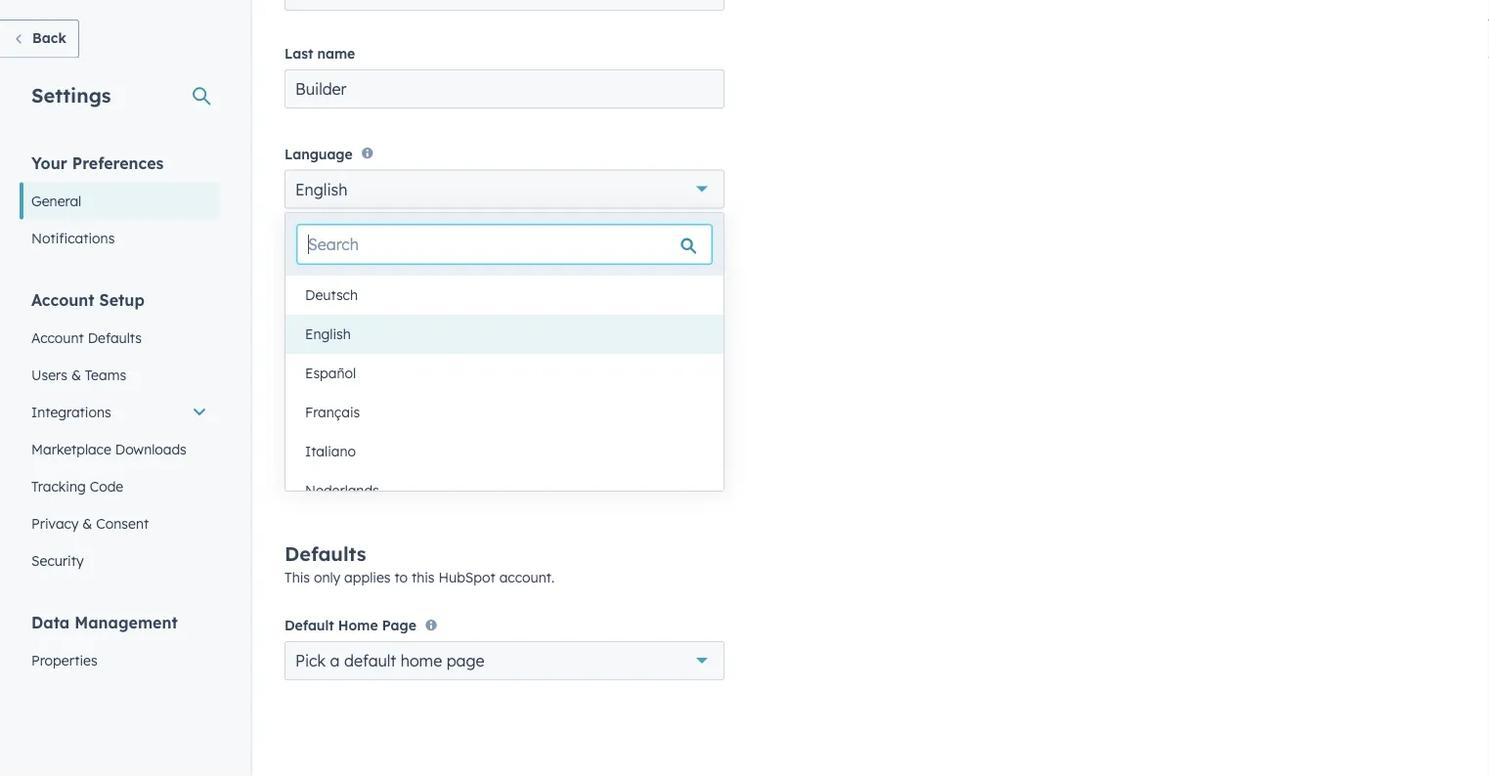 Task type: describe. For each thing, give the bounding box(es) containing it.
a
[[330, 651, 340, 671]]

français button
[[286, 393, 724, 432]]

preferences
[[72, 153, 164, 173]]

2,
[[397, 314, 407, 329]]

marketplace downloads link
[[20, 431, 219, 468]]

back link
[[0, 20, 79, 58]]

format
[[285, 314, 327, 329]]

english button
[[286, 315, 724, 354]]

sending
[[285, 406, 330, 421]]

notifications link
[[20, 220, 219, 257]]

:
[[327, 314, 330, 329]]

privacy & consent
[[31, 515, 149, 532]]

contact
[[486, 388, 529, 403]]

pm
[[547, 314, 565, 329]]

11/02/2023
[[443, 314, 509, 329]]

owner
[[467, 406, 503, 421]]

notifications
[[31, 229, 115, 246]]

data
[[31, 613, 70, 632]]

our
[[691, 406, 711, 421]]

privacy
[[285, 424, 328, 438]]

phone number element
[[285, 444, 725, 483]]

1 , from the left
[[437, 314, 440, 329]]

format
[[449, 245, 495, 262]]

about
[[558, 388, 592, 403]]

phone number we may use this phone number to contact you about security events, sending workflow sms, and for owner property values. please refer to our privacy policy for more information
[[285, 366, 711, 438]]

more
[[389, 424, 419, 438]]

we
[[285, 388, 303, 403]]

you
[[533, 388, 554, 403]]

this
[[285, 569, 310, 586]]

0 vertical spatial to
[[470, 388, 482, 403]]

Search search field
[[297, 225, 712, 264]]

0 horizontal spatial and
[[363, 245, 389, 262]]

teams
[[85, 366, 126, 383]]

default home page
[[285, 617, 417, 634]]

default
[[344, 651, 396, 671]]

english inside button
[[305, 326, 351, 343]]

edt
[[568, 314, 590, 329]]

integrations button
[[20, 394, 219, 431]]

last name
[[285, 45, 355, 62]]

home
[[338, 617, 378, 634]]

account setup
[[31, 290, 145, 310]]

use
[[335, 388, 355, 403]]

this for phone
[[358, 388, 379, 403]]

First name text field
[[285, 0, 725, 11]]

back
[[32, 29, 66, 46]]

united states button
[[285, 270, 725, 309]]

marketplace downloads
[[31, 441, 187, 458]]

general
[[31, 192, 81, 209]]

english inside dropdown button
[[295, 179, 348, 199]]

information
[[423, 424, 491, 438]]

2023
[[410, 314, 437, 329]]

tracking
[[31, 478, 86, 495]]

defaults inside the defaults this only applies to this hubspot account.
[[285, 541, 366, 566]]

tracking code link
[[20, 468, 219, 505]]

privacy & consent link
[[20, 505, 219, 542]]

sms,
[[390, 406, 418, 421]]

consent
[[96, 515, 149, 532]]

properties link
[[20, 642, 219, 679]]

format : november 2, 2023 , 11/02/2023 , 12:22 pm edt , and 1,234.56
[[285, 314, 668, 329]]

english button
[[285, 170, 725, 209]]

security
[[31, 552, 84, 569]]

Last name text field
[[285, 69, 725, 109]]

united
[[295, 279, 344, 299]]

united states
[[295, 279, 396, 299]]

applies
[[344, 569, 391, 586]]

nederlands
[[305, 482, 379, 499]]

security
[[595, 388, 641, 403]]

2 vertical spatial number
[[422, 388, 467, 403]]

integrations
[[31, 403, 111, 420]]

property
[[506, 406, 557, 421]]

your
[[31, 153, 67, 173]]

account setup element
[[20, 289, 219, 579]]

page
[[447, 651, 485, 671]]

your preferences element
[[20, 152, 219, 257]]



Task type: vqa. For each thing, say whether or not it's contained in the screenshot.
the top address
no



Task type: locate. For each thing, give the bounding box(es) containing it.
2 vertical spatial to
[[394, 569, 408, 586]]

management
[[75, 613, 178, 632]]

this left "hubspot"
[[412, 569, 435, 586]]

list box containing deutsch
[[286, 276, 724, 510]]

and
[[363, 245, 389, 262], [597, 314, 619, 329], [421, 406, 444, 421]]

this for defaults
[[412, 569, 435, 586]]

1 horizontal spatial ,
[[509, 314, 512, 329]]

& for users
[[71, 366, 81, 383]]

number
[[393, 245, 445, 262], [331, 366, 383, 384], [422, 388, 467, 403]]

privacy
[[31, 515, 79, 532]]

0 vertical spatial this
[[358, 388, 379, 403]]

to up owner
[[470, 388, 482, 403]]

2 horizontal spatial to
[[676, 406, 688, 421]]

1,234.56
[[622, 314, 668, 329]]

1 vertical spatial &
[[82, 515, 92, 532]]

marketplace
[[31, 441, 111, 458]]

this up 'workflow'
[[358, 388, 379, 403]]

0 vertical spatial account
[[31, 290, 94, 310]]

defaults up the users & teams link
[[88, 329, 142, 346]]

& right privacy
[[82, 515, 92, 532]]

, right 2,
[[437, 314, 440, 329]]

0 vertical spatial defaults
[[88, 329, 142, 346]]

to right applies
[[394, 569, 408, 586]]

number left the format
[[393, 245, 445, 262]]

for
[[447, 406, 464, 421], [369, 424, 386, 438]]

date,
[[285, 245, 321, 262]]

0 horizontal spatial to
[[394, 569, 408, 586]]

0 vertical spatial number
[[393, 245, 445, 262]]

3 , from the left
[[590, 314, 593, 329]]

and right the edt
[[597, 314, 619, 329]]

number up 'use'
[[331, 366, 383, 384]]

to
[[470, 388, 482, 403], [676, 406, 688, 421], [394, 569, 408, 586]]

properties
[[31, 652, 97, 669]]

& for privacy
[[82, 515, 92, 532]]

None telephone field
[[349, 444, 547, 483]]

1 horizontal spatial this
[[412, 569, 435, 586]]

2 horizontal spatial and
[[597, 314, 619, 329]]

🇺🇸 button
[[285, 444, 347, 483]]

only
[[314, 569, 340, 586]]

may
[[306, 388, 332, 403]]

1 vertical spatial account
[[31, 329, 84, 346]]

account.
[[499, 569, 555, 586]]

default
[[285, 617, 334, 634]]

to left our
[[676, 406, 688, 421]]

deutsch
[[305, 287, 358, 304]]

and right sms,
[[421, 406, 444, 421]]

& right users
[[71, 366, 81, 383]]

defaults up the only
[[285, 541, 366, 566]]

security link
[[20, 542, 219, 579]]

downloads
[[115, 441, 187, 458]]

italiano button
[[286, 432, 724, 471]]

1 account from the top
[[31, 290, 94, 310]]

tracking code
[[31, 478, 123, 495]]

number up information at the bottom of the page
[[422, 388, 467, 403]]

users & teams link
[[20, 356, 219, 394]]

0 horizontal spatial &
[[71, 366, 81, 383]]

0 vertical spatial for
[[447, 406, 464, 421]]

this inside the phone number we may use this phone number to contact you about security events, sending workflow sms, and for owner property values. please refer to our privacy policy for more information
[[358, 388, 379, 403]]

states
[[349, 279, 396, 299]]

italiano
[[305, 443, 356, 460]]

,
[[437, 314, 440, 329], [509, 314, 512, 329], [590, 314, 593, 329]]

settings
[[31, 83, 111, 107]]

1 horizontal spatial defaults
[[285, 541, 366, 566]]

1 vertical spatial and
[[597, 314, 619, 329]]

1 horizontal spatial to
[[470, 388, 482, 403]]

workflow
[[334, 406, 386, 421]]

english up 'español'
[[305, 326, 351, 343]]

this inside the defaults this only applies to this hubspot account.
[[412, 569, 435, 586]]

defaults this only applies to this hubspot account.
[[285, 541, 555, 586]]

🇺🇸
[[295, 450, 315, 474]]

1 horizontal spatial and
[[421, 406, 444, 421]]

0 horizontal spatial this
[[358, 388, 379, 403]]

account for account defaults
[[31, 329, 84, 346]]

1 vertical spatial number
[[331, 366, 383, 384]]

setup
[[99, 290, 145, 310]]

account defaults link
[[20, 319, 219, 356]]

users & teams
[[31, 366, 126, 383]]

nederlands button
[[286, 471, 724, 510]]

, right pm
[[590, 314, 593, 329]]

12:22
[[515, 314, 544, 329]]

policy
[[331, 424, 366, 438]]

, left 12:22
[[509, 314, 512, 329]]

pick
[[295, 651, 326, 671]]

1 vertical spatial defaults
[[285, 541, 366, 566]]

users
[[31, 366, 67, 383]]

2 , from the left
[[509, 314, 512, 329]]

0 horizontal spatial ,
[[437, 314, 440, 329]]

pick a default home page
[[295, 651, 485, 671]]

and inside the phone number we may use this phone number to contact you about security events, sending workflow sms, and for owner property values. please refer to our privacy policy for more information
[[421, 406, 444, 421]]

language
[[285, 145, 353, 162]]

general link
[[20, 182, 219, 220]]

account up users
[[31, 329, 84, 346]]

phone
[[383, 388, 419, 403]]

data management
[[31, 613, 178, 632]]

for up information at the bottom of the page
[[447, 406, 464, 421]]

1 vertical spatial for
[[369, 424, 386, 438]]

english down language
[[295, 179, 348, 199]]

for down 'workflow'
[[369, 424, 386, 438]]

page
[[382, 617, 417, 634]]

account up account defaults
[[31, 290, 94, 310]]

account
[[31, 290, 94, 310], [31, 329, 84, 346]]

0 horizontal spatial for
[[369, 424, 386, 438]]

your preferences
[[31, 153, 164, 173]]

1 vertical spatial to
[[676, 406, 688, 421]]

deutsch button
[[286, 276, 724, 315]]

events,
[[645, 388, 686, 403]]

defaults inside the account defaults link
[[88, 329, 142, 346]]

español button
[[286, 354, 724, 393]]

refer
[[645, 406, 672, 421]]

time,
[[325, 245, 359, 262]]

account for account setup
[[31, 290, 94, 310]]

hubspot
[[439, 569, 496, 586]]

home
[[401, 651, 442, 671]]

0 horizontal spatial defaults
[[88, 329, 142, 346]]

español
[[305, 365, 356, 382]]

date, time, and number format
[[285, 245, 495, 262]]

please
[[604, 406, 641, 421]]

0 vertical spatial &
[[71, 366, 81, 383]]

1 vertical spatial this
[[412, 569, 435, 586]]

values.
[[560, 406, 600, 421]]

last
[[285, 45, 313, 62]]

1 horizontal spatial for
[[447, 406, 464, 421]]

pick a default home page button
[[285, 642, 725, 681]]

phone
[[285, 366, 327, 384]]

name
[[317, 45, 355, 62]]

account defaults
[[31, 329, 142, 346]]

0 vertical spatial and
[[363, 245, 389, 262]]

to inside the defaults this only applies to this hubspot account.
[[394, 569, 408, 586]]

2 horizontal spatial ,
[[590, 314, 593, 329]]

1 vertical spatial english
[[305, 326, 351, 343]]

data management element
[[20, 612, 219, 776]]

list box
[[286, 276, 724, 510]]

2 account from the top
[[31, 329, 84, 346]]

and right "time," at top
[[363, 245, 389, 262]]

2 vertical spatial and
[[421, 406, 444, 421]]

0 vertical spatial english
[[295, 179, 348, 199]]

1 horizontal spatial &
[[82, 515, 92, 532]]

defaults
[[88, 329, 142, 346], [285, 541, 366, 566]]



